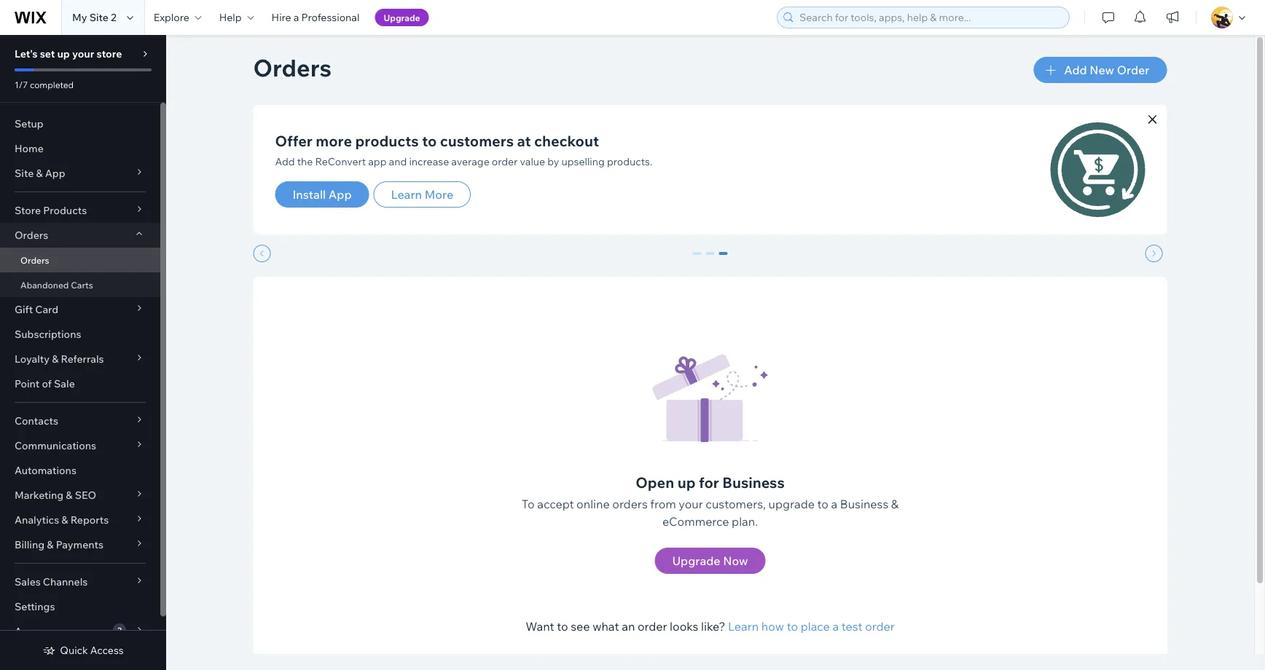 Task type: describe. For each thing, give the bounding box(es) containing it.
analytics & reports button
[[0, 508, 160, 533]]

accept
[[537, 497, 574, 512]]

upgrade now button
[[655, 548, 766, 574]]

sales channels
[[15, 576, 88, 589]]

site & app button
[[0, 161, 160, 186]]

customers
[[440, 132, 514, 150]]

my site 2
[[72, 11, 116, 24]]

now
[[723, 554, 748, 569]]

help
[[219, 11, 242, 24]]

hire a professional link
[[263, 0, 368, 35]]

gift card button
[[0, 297, 160, 322]]

average
[[451, 155, 490, 168]]

plan.
[[732, 515, 758, 529]]

reconvert
[[315, 155, 366, 168]]

at
[[517, 132, 531, 150]]

how
[[761, 620, 784, 634]]

0 1 2
[[693, 252, 727, 267]]

place
[[801, 620, 830, 634]]

abandoned carts
[[20, 280, 93, 290]]

store
[[15, 204, 41, 217]]

setup link
[[0, 112, 160, 136]]

& inside 'open up for business to accept online orders from your customers, upgrade to a business & ecommerce plan.'
[[891, 497, 899, 512]]

order for order
[[865, 620, 895, 634]]

channels
[[43, 576, 88, 589]]

loyalty & referrals
[[15, 353, 104, 366]]

new
[[1090, 63, 1115, 77]]

orders
[[612, 497, 648, 512]]

add inside add new order button
[[1064, 63, 1087, 77]]

point of sale
[[15, 378, 75, 390]]

& for payments
[[47, 539, 54, 551]]

install app link
[[275, 181, 369, 208]]

app inside dropdown button
[[45, 167, 65, 180]]

order
[[1117, 63, 1150, 77]]

see
[[571, 620, 590, 634]]

upgrade
[[769, 497, 815, 512]]

2 for 0 1 2
[[720, 252, 727, 267]]

your inside 'open up for business to accept online orders from your customers, upgrade to a business & ecommerce plan.'
[[679, 497, 703, 512]]

payments
[[56, 539, 103, 551]]

let's set up your store
[[15, 47, 122, 60]]

point of sale link
[[0, 372, 160, 397]]

communications button
[[0, 434, 160, 458]]

to
[[522, 497, 535, 512]]

sales channels button
[[0, 570, 160, 595]]

gift
[[15, 303, 33, 316]]

products.
[[607, 155, 653, 168]]

setup
[[15, 117, 44, 130]]

completed
[[30, 79, 74, 90]]

settings link
[[0, 595, 160, 620]]

0 vertical spatial learn
[[391, 187, 422, 202]]

let's
[[15, 47, 38, 60]]

0 vertical spatial business
[[723, 473, 785, 492]]

1 vertical spatial business
[[840, 497, 889, 512]]

referrals
[[61, 353, 104, 366]]

products
[[355, 132, 419, 150]]

want
[[526, 620, 554, 634]]

products
[[43, 204, 87, 217]]

online
[[577, 497, 610, 512]]

add new order button
[[1034, 57, 1167, 83]]

apps
[[15, 625, 40, 638]]

open up for business to accept online orders from your customers, upgrade to a business & ecommerce plan.
[[522, 473, 899, 529]]

automations link
[[0, 458, 160, 483]]

1 horizontal spatial order
[[638, 620, 667, 634]]

orders for 'orders' link
[[20, 255, 49, 266]]

for
[[699, 473, 719, 492]]

up inside 'open up for business to accept online orders from your customers, upgrade to a business & ecommerce plan.'
[[678, 473, 696, 492]]

test
[[842, 620, 863, 634]]

to left see
[[557, 620, 568, 634]]

sales
[[15, 576, 41, 589]]

hire
[[272, 11, 291, 24]]

seo
[[75, 489, 96, 502]]

upgrade now
[[672, 554, 748, 569]]

learn more
[[391, 187, 453, 202]]

0 vertical spatial site
[[89, 11, 109, 24]]

hire a professional
[[272, 11, 360, 24]]

my
[[72, 11, 87, 24]]

customers,
[[706, 497, 766, 512]]

set
[[40, 47, 55, 60]]

abandoned carts link
[[0, 273, 160, 297]]

open
[[636, 473, 674, 492]]

offer more products to customers at checkout add the reconvert app and increase average order value by upselling products.
[[275, 132, 653, 168]]

by
[[548, 155, 559, 168]]



Task type: vqa. For each thing, say whether or not it's contained in the screenshot.
set
yes



Task type: locate. For each thing, give the bounding box(es) containing it.
your inside sidebar element
[[72, 47, 94, 60]]

upgrade for upgrade now
[[672, 554, 721, 569]]

add left the
[[275, 155, 295, 168]]

access
[[90, 644, 124, 657]]

to right upgrade
[[818, 497, 829, 512]]

upgrade button
[[375, 9, 429, 26]]

0 vertical spatial orders
[[253, 53, 332, 82]]

the
[[297, 155, 313, 168]]

to up increase
[[422, 132, 437, 150]]

0 vertical spatial add
[[1064, 63, 1087, 77]]

&
[[36, 167, 43, 180], [52, 353, 59, 366], [66, 489, 73, 502], [891, 497, 899, 512], [61, 514, 68, 527], [47, 539, 54, 551]]

0 vertical spatial app
[[45, 167, 65, 180]]

1 vertical spatial 2
[[720, 252, 727, 267]]

0 horizontal spatial order
[[492, 155, 518, 168]]

up
[[57, 47, 70, 60], [678, 473, 696, 492]]

1 horizontal spatial business
[[840, 497, 889, 512]]

orders inside dropdown button
[[15, 229, 48, 242]]

store products button
[[0, 198, 160, 223]]

learn
[[391, 187, 422, 202], [728, 620, 759, 634]]

site
[[89, 11, 109, 24], [15, 167, 34, 180]]

1 vertical spatial add
[[275, 155, 295, 168]]

0 horizontal spatial your
[[72, 47, 94, 60]]

2 horizontal spatial 2
[[720, 252, 727, 267]]

business up customers,
[[723, 473, 785, 492]]

upgrade
[[384, 12, 420, 23], [672, 554, 721, 569]]

contacts button
[[0, 409, 160, 434]]

1 vertical spatial site
[[15, 167, 34, 180]]

help button
[[210, 0, 263, 35]]

install app
[[293, 187, 352, 202]]

0 horizontal spatial up
[[57, 47, 70, 60]]

offer
[[275, 132, 313, 150]]

billing
[[15, 539, 45, 551]]

site & app
[[15, 167, 65, 180]]

0 vertical spatial up
[[57, 47, 70, 60]]

sale
[[54, 378, 75, 390]]

analytics & reports
[[15, 514, 109, 527]]

subscriptions link
[[0, 322, 160, 347]]

a left test
[[833, 620, 839, 634]]

1 horizontal spatial learn
[[728, 620, 759, 634]]

0 vertical spatial your
[[72, 47, 94, 60]]

marketing & seo
[[15, 489, 96, 502]]

orders button
[[0, 223, 160, 248]]

0 horizontal spatial 2
[[111, 11, 116, 24]]

ecommerce
[[662, 515, 729, 529]]

1 vertical spatial learn
[[728, 620, 759, 634]]

gift card
[[15, 303, 58, 316]]

site right my
[[89, 11, 109, 24]]

0 vertical spatial a
[[294, 11, 299, 24]]

0 horizontal spatial learn
[[391, 187, 422, 202]]

1/7 completed
[[15, 79, 74, 90]]

install
[[293, 187, 326, 202]]

a inside hire a professional "link"
[[294, 11, 299, 24]]

0
[[693, 252, 701, 267]]

1 horizontal spatial site
[[89, 11, 109, 24]]

2 vertical spatial a
[[833, 620, 839, 634]]

offer more products to customers at checkout image
[[1051, 122, 1145, 217]]

0 vertical spatial 2
[[111, 11, 116, 24]]

& for reports
[[61, 514, 68, 527]]

reports
[[70, 514, 109, 527]]

1 vertical spatial up
[[678, 473, 696, 492]]

looks
[[670, 620, 699, 634]]

loyalty
[[15, 353, 50, 366]]

1 vertical spatial a
[[831, 497, 838, 512]]

a
[[294, 11, 299, 24], [831, 497, 838, 512], [833, 620, 839, 634]]

contacts
[[15, 415, 58, 427]]

to right how
[[787, 620, 798, 634]]

analytics
[[15, 514, 59, 527]]

learn left how
[[728, 620, 759, 634]]

2 for my site 2
[[111, 11, 116, 24]]

up inside sidebar element
[[57, 47, 70, 60]]

orders down store
[[15, 229, 48, 242]]

upgrade for upgrade
[[384, 12, 420, 23]]

1 horizontal spatial 2
[[117, 626, 122, 635]]

2 vertical spatial 2
[[117, 626, 122, 635]]

site inside dropdown button
[[15, 167, 34, 180]]

from
[[650, 497, 676, 512]]

settings
[[15, 601, 55, 613]]

up right set
[[57, 47, 70, 60]]

orders up the abandoned
[[20, 255, 49, 266]]

app
[[368, 155, 387, 168]]

sidebar element
[[0, 35, 166, 671]]

1
[[708, 252, 713, 267]]

card
[[35, 303, 58, 316]]

1 vertical spatial upgrade
[[672, 554, 721, 569]]

your up the ecommerce in the bottom right of the page
[[679, 497, 703, 512]]

Search for tools, apps, help & more... field
[[795, 7, 1065, 28]]

checkout
[[534, 132, 599, 150]]

1 horizontal spatial your
[[679, 497, 703, 512]]

1 horizontal spatial up
[[678, 473, 696, 492]]

business right upgrade
[[840, 497, 889, 512]]

1 vertical spatial your
[[679, 497, 703, 512]]

orders down hire
[[253, 53, 332, 82]]

store
[[97, 47, 122, 60]]

0 horizontal spatial business
[[723, 473, 785, 492]]

order inside offer more products to customers at checkout add the reconvert app and increase average order value by upselling products.
[[492, 155, 518, 168]]

& for app
[[36, 167, 43, 180]]

your left the store
[[72, 47, 94, 60]]

upgrade inside upgrade button
[[384, 12, 420, 23]]

upselling
[[562, 155, 605, 168]]

billing & payments button
[[0, 533, 160, 558]]

and
[[389, 155, 407, 168]]

add inside offer more products to customers at checkout add the reconvert app and increase average order value by upselling products.
[[275, 155, 295, 168]]

home link
[[0, 136, 160, 161]]

1/7
[[15, 79, 28, 90]]

value
[[520, 155, 545, 168]]

0 horizontal spatial upgrade
[[384, 12, 420, 23]]

learn left the more
[[391, 187, 422, 202]]

to inside 'open up for business to accept online orders from your customers, upgrade to a business & ecommerce plan.'
[[818, 497, 829, 512]]

app right install
[[329, 187, 352, 202]]

2 right my
[[111, 11, 116, 24]]

subscriptions
[[15, 328, 81, 341]]

a right hire
[[294, 11, 299, 24]]

1 vertical spatial app
[[329, 187, 352, 202]]

want to see what an order looks like? learn how to place a test order
[[526, 620, 895, 634]]

loyalty & referrals button
[[0, 347, 160, 372]]

business
[[723, 473, 785, 492], [840, 497, 889, 512]]

what
[[593, 620, 619, 634]]

quick
[[60, 644, 88, 657]]

add new order
[[1064, 63, 1150, 77]]

orders for orders dropdown button on the top left of page
[[15, 229, 48, 242]]

communications
[[15, 440, 96, 452]]

0 horizontal spatial site
[[15, 167, 34, 180]]

more
[[316, 132, 352, 150]]

order left value
[[492, 155, 518, 168]]

learn how to place a test order link
[[728, 618, 895, 636]]

add left new in the right of the page
[[1064, 63, 1087, 77]]

upgrade inside upgrade now button
[[672, 554, 721, 569]]

2 inside sidebar element
[[117, 626, 122, 635]]

more
[[425, 187, 453, 202]]

billing & payments
[[15, 539, 103, 551]]

orders link
[[0, 248, 160, 273]]

like?
[[701, 620, 725, 634]]

& for seo
[[66, 489, 73, 502]]

0 horizontal spatial app
[[45, 167, 65, 180]]

a right upgrade
[[831, 497, 838, 512]]

0 horizontal spatial add
[[275, 155, 295, 168]]

1 horizontal spatial upgrade
[[672, 554, 721, 569]]

upgrade right "professional"
[[384, 12, 420, 23]]

professional
[[301, 11, 360, 24]]

store products
[[15, 204, 87, 217]]

1 horizontal spatial add
[[1064, 63, 1087, 77]]

2 up access
[[117, 626, 122, 635]]

an
[[622, 620, 635, 634]]

home
[[15, 142, 44, 155]]

2 horizontal spatial order
[[865, 620, 895, 634]]

up left for
[[678, 473, 696, 492]]

1 horizontal spatial app
[[329, 187, 352, 202]]

order for at
[[492, 155, 518, 168]]

site down home at the left of the page
[[15, 167, 34, 180]]

quick access button
[[43, 644, 124, 657]]

automations
[[15, 464, 76, 477]]

marketing & seo button
[[0, 483, 160, 508]]

a inside 'open up for business to accept online orders from your customers, upgrade to a business & ecommerce plan.'
[[831, 497, 838, 512]]

app down home link
[[45, 167, 65, 180]]

order right an
[[638, 620, 667, 634]]

add
[[1064, 63, 1087, 77], [275, 155, 295, 168]]

2 vertical spatial orders
[[20, 255, 49, 266]]

order right test
[[865, 620, 895, 634]]

1 vertical spatial orders
[[15, 229, 48, 242]]

0 vertical spatial upgrade
[[384, 12, 420, 23]]

to inside offer more products to customers at checkout add the reconvert app and increase average order value by upselling products.
[[422, 132, 437, 150]]

upgrade left 'now'
[[672, 554, 721, 569]]

& for referrals
[[52, 353, 59, 366]]

marketing
[[15, 489, 64, 502]]

2 right 1
[[720, 252, 727, 267]]

app
[[45, 167, 65, 180], [329, 187, 352, 202]]



